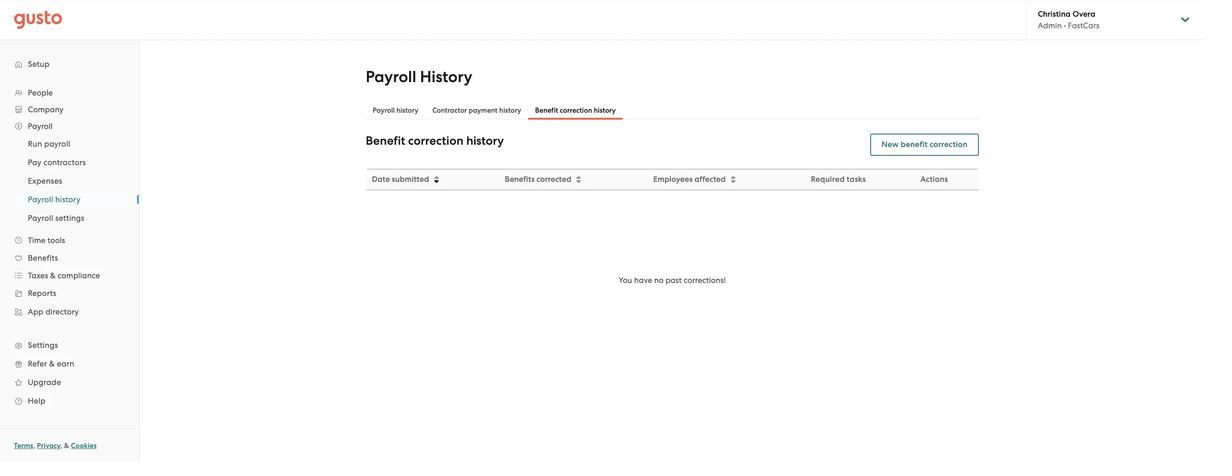Task type: describe. For each thing, give the bounding box(es) containing it.
payroll settings link
[[17, 210, 130, 227]]

privacy
[[37, 442, 60, 450]]

cookies
[[71, 442, 97, 450]]

fastcars
[[1068, 21, 1100, 30]]

tasks
[[847, 175, 866, 184]]

run payroll link
[[17, 136, 130, 152]]

taxes & compliance
[[28, 271, 100, 280]]

0 vertical spatial benefit correction history
[[535, 106, 616, 115]]

refer & earn
[[28, 359, 74, 369]]

help
[[28, 397, 45, 406]]

history inside list
[[55, 195, 80, 204]]

corrections!
[[684, 276, 726, 285]]

0 horizontal spatial correction
[[408, 134, 463, 148]]

& for earn
[[49, 359, 55, 369]]

help link
[[9, 393, 130, 410]]

2 , from the left
[[60, 442, 62, 450]]

1 , from the left
[[33, 442, 35, 450]]

contractor payment history
[[432, 106, 521, 115]]

payroll history
[[366, 67, 472, 86]]

new
[[882, 140, 899, 150]]

required tasks
[[811, 175, 866, 184]]

payroll inside dropdown button
[[28, 122, 53, 131]]

employees affected
[[653, 175, 725, 184]]

upgrade link
[[9, 374, 130, 391]]

expenses
[[28, 176, 62, 186]]

benefits corrected
[[505, 175, 571, 184]]

privacy link
[[37, 442, 60, 450]]

people button
[[9, 85, 130, 101]]

no
[[654, 276, 664, 285]]

terms link
[[14, 442, 33, 450]]

payroll button
[[9, 118, 130, 135]]

time
[[28, 236, 46, 245]]

settings
[[28, 341, 58, 350]]

refer & earn link
[[9, 356, 130, 372]]

people
[[28, 88, 53, 98]]

1 vertical spatial payroll history link
[[17, 191, 130, 208]]

payment
[[469, 106, 498, 115]]

refer
[[28, 359, 47, 369]]

run payroll
[[28, 139, 70, 149]]

benefit correction history link
[[528, 101, 623, 120]]

corrected
[[536, 175, 571, 184]]

have
[[634, 276, 652, 285]]

0 vertical spatial payroll history link
[[366, 101, 425, 120]]

company
[[28, 105, 63, 114]]

christina overa admin • fastcars
[[1038, 9, 1100, 30]]

compliance
[[58, 271, 100, 280]]

expenses link
[[17, 173, 130, 189]]

list containing people
[[0, 85, 139, 411]]

cookies button
[[71, 441, 97, 452]]

you have no past corrections!
[[619, 276, 726, 285]]

taxes
[[28, 271, 48, 280]]

reports
[[28, 289, 56, 298]]

new benefit correction link
[[870, 134, 979, 156]]

time tools
[[28, 236, 65, 245]]

benefit
[[901, 140, 928, 150]]

2 vertical spatial &
[[64, 442, 69, 450]]

1 horizontal spatial correction
[[560, 106, 592, 115]]

overa
[[1073, 9, 1095, 19]]

setup
[[28, 59, 50, 69]]

new benefit correction
[[882, 140, 968, 150]]

submitted
[[392, 175, 429, 184]]

past
[[666, 276, 682, 285]]

home image
[[14, 10, 62, 29]]

benefits for benefits corrected
[[505, 175, 534, 184]]

run
[[28, 139, 42, 149]]

history
[[420, 67, 472, 86]]



Task type: locate. For each thing, give the bounding box(es) containing it.
1 horizontal spatial benefit
[[535, 106, 558, 115]]

contractor payment history link
[[425, 101, 528, 120]]

1 horizontal spatial payroll history
[[373, 106, 418, 115]]

& left cookies button
[[64, 442, 69, 450]]

date submitted
[[372, 175, 429, 184]]

earn
[[57, 359, 74, 369]]

benefits inside benefits link
[[28, 254, 58, 263]]

benefits link
[[9, 250, 130, 267]]

christina
[[1038, 9, 1071, 19]]

directory
[[45, 307, 79, 317]]

you
[[619, 276, 632, 285]]

gusto navigation element
[[0, 40, 139, 425]]

affected
[[694, 175, 725, 184]]

1 vertical spatial payroll history
[[28, 195, 80, 204]]

2 list from the top
[[0, 135, 139, 228]]

0 horizontal spatial benefit
[[366, 134, 405, 148]]

0 vertical spatial payroll history
[[373, 106, 418, 115]]

2 horizontal spatial correction
[[930, 140, 968, 150]]

0 vertical spatial benefit
[[535, 106, 558, 115]]

employees
[[653, 175, 692, 184]]

date
[[372, 175, 390, 184]]

contractors
[[44, 158, 86, 167]]

1 list from the top
[[0, 85, 139, 411]]

benefits inside benefits corrected button
[[505, 175, 534, 184]]

payroll history link down expenses link
[[17, 191, 130, 208]]

settings
[[55, 214, 84, 223]]

•
[[1064, 21, 1066, 30]]

, left cookies button
[[60, 442, 62, 450]]

1 horizontal spatial payroll history link
[[366, 101, 425, 120]]

& left earn
[[49, 359, 55, 369]]

terms , privacy , & cookies
[[14, 442, 97, 450]]

app directory link
[[9, 304, 130, 320]]

benefit
[[535, 106, 558, 115], [366, 134, 405, 148]]

pay contractors link
[[17, 154, 130, 171]]

required
[[811, 175, 845, 184]]

1 horizontal spatial benefits
[[505, 175, 534, 184]]

contractor
[[432, 106, 467, 115]]

1 vertical spatial benefit
[[366, 134, 405, 148]]

1 vertical spatial &
[[49, 359, 55, 369]]

&
[[50, 271, 56, 280], [49, 359, 55, 369], [64, 442, 69, 450]]

admin
[[1038, 21, 1062, 30]]

payroll history inside gusto navigation element
[[28, 195, 80, 204]]

0 vertical spatial benefits
[[505, 175, 534, 184]]

payroll settings
[[28, 214, 84, 223]]

0 horizontal spatial benefits
[[28, 254, 58, 263]]

pay
[[28, 158, 41, 167]]

benefits down time tools
[[28, 254, 58, 263]]

payroll
[[44, 139, 70, 149]]

settings link
[[9, 337, 130, 354]]

payroll history link down payroll history
[[366, 101, 425, 120]]

app
[[28, 307, 43, 317]]

& inside 'dropdown button'
[[50, 271, 56, 280]]

,
[[33, 442, 35, 450], [60, 442, 62, 450]]

& for compliance
[[50, 271, 56, 280]]

benefits left corrected
[[505, 175, 534, 184]]

payroll
[[366, 67, 416, 86], [373, 106, 395, 115], [28, 122, 53, 131], [28, 195, 53, 204], [28, 214, 53, 223]]

benefits for benefits
[[28, 254, 58, 263]]

payroll history
[[373, 106, 418, 115], [28, 195, 80, 204]]

0 horizontal spatial payroll history
[[28, 195, 80, 204]]

list
[[0, 85, 139, 411], [0, 135, 139, 228]]

taxes & compliance button
[[9, 267, 130, 284]]

setup link
[[9, 56, 130, 72]]

benefits
[[505, 175, 534, 184], [28, 254, 58, 263]]

0 horizontal spatial ,
[[33, 442, 35, 450]]

benefit correction history
[[535, 106, 616, 115], [366, 134, 504, 148]]

company button
[[9, 101, 130, 118]]

reports link
[[9, 285, 130, 302]]

1 vertical spatial benefit correction history
[[366, 134, 504, 148]]

, left the privacy link
[[33, 442, 35, 450]]

history
[[396, 106, 418, 115], [499, 106, 521, 115], [594, 106, 616, 115], [466, 134, 504, 148], [55, 195, 80, 204]]

0 horizontal spatial payroll history link
[[17, 191, 130, 208]]

1 vertical spatial benefits
[[28, 254, 58, 263]]

time tools button
[[9, 232, 130, 249]]

date submitted button
[[366, 170, 498, 189]]

pay contractors
[[28, 158, 86, 167]]

payroll history up payroll settings
[[28, 195, 80, 204]]

tools
[[47, 236, 65, 245]]

1 horizontal spatial benefit correction history
[[535, 106, 616, 115]]

0 vertical spatial &
[[50, 271, 56, 280]]

payroll history down payroll history
[[373, 106, 418, 115]]

actions
[[920, 175, 948, 184]]

payroll history link
[[366, 101, 425, 120], [17, 191, 130, 208]]

correction
[[560, 106, 592, 115], [408, 134, 463, 148], [930, 140, 968, 150]]

employees affected button
[[648, 170, 805, 189]]

terms
[[14, 442, 33, 450]]

upgrade
[[28, 378, 61, 387]]

0 horizontal spatial benefit correction history
[[366, 134, 504, 148]]

app directory
[[28, 307, 79, 317]]

benefits corrected button
[[499, 170, 647, 189]]

list containing run payroll
[[0, 135, 139, 228]]

& right taxes
[[50, 271, 56, 280]]

1 horizontal spatial ,
[[60, 442, 62, 450]]



Task type: vqa. For each thing, say whether or not it's contained in the screenshot.
'past' at the bottom of the page
yes



